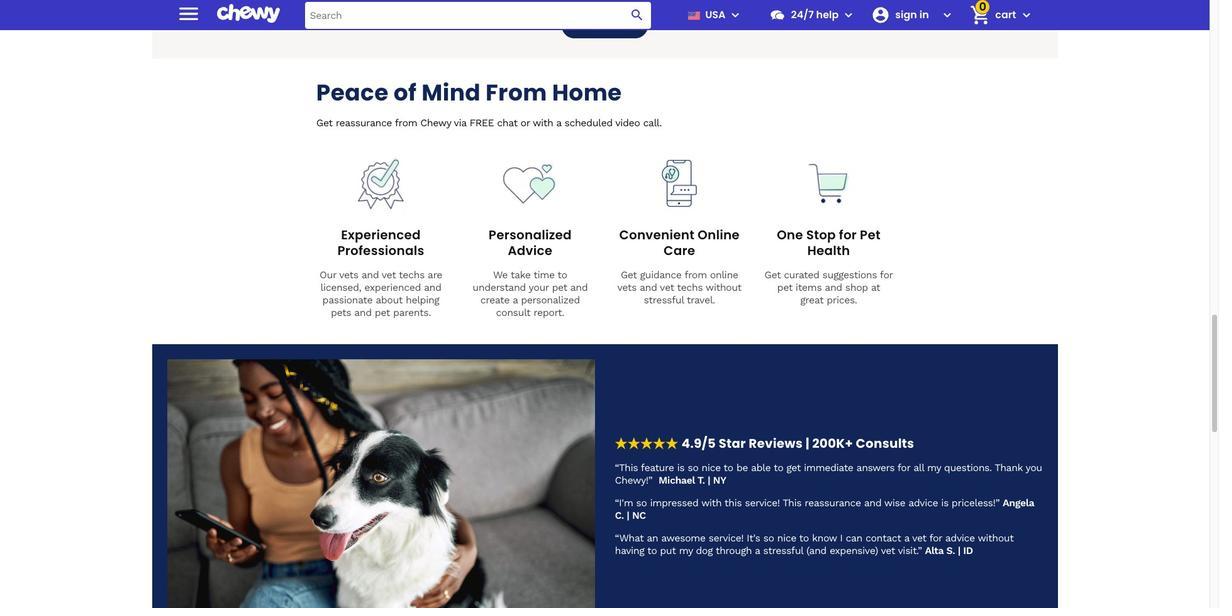 Task type: locate. For each thing, give the bounding box(es) containing it.
nc
[[632, 510, 646, 522]]

reassurance down "this feature is so nice to be able to get immediate answers for all my questions. thank you chewy!"
[[805, 497, 861, 509]]

home
[[552, 77, 622, 109]]

with right or
[[533, 117, 553, 129]]

0 horizontal spatial techs
[[399, 269, 425, 281]]

so right it's
[[763, 533, 774, 545]]

without inside get guidance from online vets and vet techs without stressful travel.
[[706, 282, 742, 293]]

1 vertical spatial so
[[636, 497, 647, 509]]

| inside angela c. | nc
[[627, 510, 629, 522]]

and inside get curated suggestions for pet items and shop at great prices.
[[825, 282, 842, 293]]

1 vertical spatial without
[[978, 533, 1014, 545]]

so up michael t. | ny
[[688, 462, 699, 474]]

you
[[1026, 462, 1042, 474]]

nice inside "what an awesome service! it's so nice to know i can contact a vet for advice without having to put my dog through a stressful (and expensive) vet visit."
[[777, 533, 796, 545]]

an
[[647, 533, 658, 545]]

techs up the travel. at the right of page
[[677, 282, 703, 293]]

stressful inside "what an awesome service! it's so nice to know i can contact a vet for advice without having to put my dog through a stressful (and expensive) vet visit."
[[763, 545, 803, 557]]

personalized
[[521, 294, 580, 306]]

c.
[[615, 510, 624, 522]]

able
[[751, 462, 771, 474]]

online
[[698, 226, 740, 244]]

(and
[[806, 545, 827, 557]]

| right c.
[[627, 510, 629, 522]]

nice right it's
[[777, 533, 796, 545]]

| left 200k+
[[806, 435, 810, 453]]

reassurance down peace
[[336, 117, 392, 129]]

nice up ny
[[702, 462, 721, 474]]

video
[[616, 117, 640, 129]]

account menu image
[[940, 8, 955, 23]]

1 horizontal spatial stressful
[[763, 545, 803, 557]]

0 horizontal spatial pet
[[375, 307, 390, 319]]

1 vertical spatial stressful
[[763, 545, 803, 557]]

0 vertical spatial advice
[[909, 497, 938, 509]]

1 horizontal spatial pet
[[552, 282, 567, 293]]

1 horizontal spatial get
[[621, 269, 637, 281]]

from up the travel. at the right of page
[[685, 269, 707, 281]]

0 vertical spatial with
[[533, 117, 553, 129]]

for
[[839, 226, 857, 244], [880, 269, 893, 281], [898, 462, 910, 474], [929, 533, 942, 545]]

1 vertical spatial advice
[[945, 533, 975, 545]]

stressful down guidance at the right of the page
[[644, 294, 684, 306]]

time
[[534, 269, 555, 281]]

0 vertical spatial vets
[[339, 269, 358, 281]]

get inside get guidance from online vets and vet techs without stressful travel.
[[621, 269, 637, 281]]

michael t. | ny
[[659, 475, 726, 487]]

0 horizontal spatial from
[[395, 117, 417, 129]]

and down are
[[424, 282, 441, 293]]

for left pet
[[839, 226, 857, 244]]

help menu image
[[841, 8, 856, 23]]

and down guidance at the right of the page
[[640, 282, 657, 293]]

with
[[533, 117, 553, 129], [701, 497, 722, 509]]

200k+
[[812, 435, 853, 453]]

1 vertical spatial nice
[[777, 533, 796, 545]]

vets inside our vets and vet techs are licensed, experienced and passionate about helping pets and pet parents.
[[339, 269, 358, 281]]

1 horizontal spatial advice
[[945, 533, 975, 545]]

2 horizontal spatial so
[[763, 533, 774, 545]]

get
[[316, 117, 333, 129], [621, 269, 637, 281], [765, 269, 781, 281]]

my down awesome
[[679, 545, 693, 557]]

via
[[454, 117, 466, 129]]

pet down curated
[[777, 282, 793, 293]]

all
[[914, 462, 924, 474]]

cart
[[996, 8, 1016, 22]]

vet up experienced
[[382, 269, 396, 281]]

one stop for pet health
[[777, 226, 881, 260]]

and up the prices.
[[825, 282, 842, 293]]

0 horizontal spatial is
[[677, 462, 685, 474]]

items image
[[969, 4, 991, 26]]

this
[[783, 497, 802, 509]]

stressful inside get guidance from online vets and vet techs without stressful travel.
[[644, 294, 684, 306]]

passionate
[[322, 294, 373, 306]]

get reassurance from chewy via free chat or with a scheduled video call.
[[316, 117, 662, 129]]

0 horizontal spatial stressful
[[644, 294, 684, 306]]

a
[[556, 117, 562, 129], [513, 294, 518, 306], [904, 533, 909, 545], [755, 545, 760, 557]]

experienced professionals
[[337, 226, 424, 260]]

is up the michael
[[677, 462, 685, 474]]

0 vertical spatial nice
[[702, 462, 721, 474]]

techs up experienced
[[399, 269, 425, 281]]

id
[[963, 545, 973, 557]]

service! right this
[[745, 497, 780, 509]]

chewy home image
[[217, 0, 280, 28]]

to right the time
[[558, 269, 567, 281]]

0 vertical spatial is
[[677, 462, 685, 474]]

1 vertical spatial my
[[679, 545, 693, 557]]

0 vertical spatial my
[[927, 462, 941, 474]]

0 vertical spatial techs
[[399, 269, 425, 281]]

0 vertical spatial reassurance
[[336, 117, 392, 129]]

0 horizontal spatial without
[[706, 282, 742, 293]]

pet up personalized
[[552, 282, 567, 293]]

for up alta
[[929, 533, 942, 545]]

i
[[840, 533, 843, 545]]

from
[[395, 117, 417, 129], [685, 269, 707, 281]]

answers
[[857, 462, 895, 474]]

24/7
[[791, 8, 814, 22]]

get inside get curated suggestions for pet items and shop at great prices.
[[765, 269, 781, 281]]

to
[[558, 269, 567, 281], [724, 462, 733, 474], [774, 462, 783, 474], [799, 533, 809, 545], [647, 545, 657, 557]]

0 horizontal spatial get
[[316, 117, 333, 129]]

get left curated
[[765, 269, 781, 281]]

"what an awesome service! it's so nice to know i can contact a vet for advice without having to put my dog through a stressful (and expensive) vet visit."
[[615, 533, 1014, 557]]

advice right the 'wise'
[[909, 497, 938, 509]]

without down priceless!"
[[978, 533, 1014, 545]]

get for peace of mind from home
[[316, 117, 333, 129]]

1 horizontal spatial vets
[[617, 282, 637, 293]]

advice inside "what an awesome service! it's so nice to know i can contact a vet for advice without having to put my dog through a stressful (and expensive) vet visit."
[[945, 533, 975, 545]]

a up visit."
[[904, 533, 909, 545]]

1 horizontal spatial without
[[978, 533, 1014, 545]]

or
[[521, 117, 530, 129]]

parents.
[[393, 307, 431, 319]]

advice up id
[[945, 533, 975, 545]]

|
[[806, 435, 810, 453], [708, 475, 710, 487], [627, 510, 629, 522], [958, 545, 961, 557]]

a inside we take time to understand your pet and create a personalized consult report.
[[513, 294, 518, 306]]

0 horizontal spatial nice
[[702, 462, 721, 474]]

without down online
[[706, 282, 742, 293]]

a up consult
[[513, 294, 518, 306]]

1 horizontal spatial nice
[[777, 533, 796, 545]]

"i'm
[[615, 497, 633, 509]]

techs
[[399, 269, 425, 281], [677, 282, 703, 293]]

advice
[[909, 497, 938, 509], [945, 533, 975, 545]]

0 vertical spatial without
[[706, 282, 742, 293]]

0 horizontal spatial so
[[636, 497, 647, 509]]

| right s.
[[958, 545, 961, 557]]

0 horizontal spatial my
[[679, 545, 693, 557]]

vet down guidance at the right of the page
[[660, 282, 674, 293]]

now
[[615, 20, 636, 32]]

awesome
[[661, 533, 706, 545]]

service! up through
[[709, 533, 744, 545]]

vet inside get guidance from online vets and vet techs without stressful travel.
[[660, 282, 674, 293]]

stressful left (and on the right of the page
[[763, 545, 803, 557]]

"this
[[615, 462, 638, 474]]

0 horizontal spatial vets
[[339, 269, 358, 281]]

create
[[481, 294, 510, 306]]

t.
[[698, 475, 705, 487]]

so inside "this feature is so nice to be able to get immediate answers for all my questions. thank you chewy!"
[[688, 462, 699, 474]]

1 horizontal spatial from
[[685, 269, 707, 281]]

1 vertical spatial vets
[[617, 282, 637, 293]]

and up personalized
[[570, 282, 588, 293]]

get left guidance at the right of the page
[[621, 269, 637, 281]]

connect now
[[574, 20, 636, 32]]

of
[[394, 77, 417, 109]]

1 horizontal spatial my
[[927, 462, 941, 474]]

1 horizontal spatial so
[[688, 462, 699, 474]]

24/7 help
[[791, 8, 839, 22]]

questions.
[[944, 462, 992, 474]]

0 vertical spatial stressful
[[644, 294, 684, 306]]

get for convenient online care
[[621, 269, 637, 281]]

call.
[[643, 117, 662, 129]]

is
[[677, 462, 685, 474], [941, 497, 949, 509]]

feature
[[641, 462, 674, 474]]

1 horizontal spatial is
[[941, 497, 949, 509]]

chewy support image
[[770, 7, 786, 23]]

2 vertical spatial so
[[763, 533, 774, 545]]

for inside get curated suggestions for pet items and shop at great prices.
[[880, 269, 893, 281]]

get down peace
[[316, 117, 333, 129]]

Search text field
[[305, 2, 651, 29]]

sign
[[895, 8, 917, 22]]

pet
[[552, 282, 567, 293], [777, 282, 793, 293], [375, 307, 390, 319]]

licensed,
[[321, 282, 361, 293]]

usa
[[705, 8, 726, 22]]

2 horizontal spatial pet
[[777, 282, 793, 293]]

reassurance
[[336, 117, 392, 129], [805, 497, 861, 509]]

from left chewy
[[395, 117, 417, 129]]

helping
[[406, 294, 439, 306]]

dog
[[696, 545, 713, 557]]

vets
[[339, 269, 358, 281], [617, 282, 637, 293]]

vets up licensed,
[[339, 269, 358, 281]]

0 horizontal spatial reassurance
[[336, 117, 392, 129]]

so up nc
[[636, 497, 647, 509]]

and inside get guidance from online vets and vet techs without stressful travel.
[[640, 282, 657, 293]]

vet
[[382, 269, 396, 281], [660, 282, 674, 293], [912, 533, 927, 545], [881, 545, 895, 557]]

1 horizontal spatial techs
[[677, 282, 703, 293]]

pets
[[331, 307, 351, 319]]

1 vertical spatial with
[[701, 497, 722, 509]]

1 vertical spatial from
[[685, 269, 707, 281]]

my
[[927, 462, 941, 474], [679, 545, 693, 557]]

service!
[[745, 497, 780, 509], [709, 533, 744, 545]]

pet down about
[[375, 307, 390, 319]]

★★★★★
[[615, 435, 679, 453]]

0 vertical spatial from
[[395, 117, 417, 129]]

at
[[871, 282, 880, 293]]

with left this
[[701, 497, 722, 509]]

1 horizontal spatial service!
[[745, 497, 780, 509]]

without
[[706, 282, 742, 293], [978, 533, 1014, 545]]

suggestions
[[823, 269, 877, 281]]

my right "all"
[[927, 462, 941, 474]]

visit."
[[898, 545, 922, 557]]

vets down convenient at the top of page
[[617, 282, 637, 293]]

for up at
[[880, 269, 893, 281]]

| right the t.
[[708, 475, 710, 487]]

get
[[787, 462, 801, 474]]

0 vertical spatial service!
[[745, 497, 780, 509]]

reviews
[[749, 435, 803, 453]]

1 vertical spatial service!
[[709, 533, 744, 545]]

is inside "this feature is so nice to be able to get immediate answers for all my questions. thank you chewy!"
[[677, 462, 685, 474]]

about
[[376, 294, 403, 306]]

my inside "this feature is so nice to be able to get immediate answers for all my questions. thank you chewy!"
[[927, 462, 941, 474]]

from inside get guidance from online vets and vet techs without stressful travel.
[[685, 269, 707, 281]]

connect now link
[[562, 13, 648, 38]]

report.
[[534, 307, 564, 319]]

stressful
[[644, 294, 684, 306], [763, 545, 803, 557]]

1 vertical spatial reassurance
[[805, 497, 861, 509]]

Product search field
[[305, 2, 651, 29]]

is left priceless!"
[[941, 497, 949, 509]]

0 vertical spatial so
[[688, 462, 699, 474]]

1 vertical spatial techs
[[677, 282, 703, 293]]

2 horizontal spatial get
[[765, 269, 781, 281]]

0 horizontal spatial service!
[[709, 533, 744, 545]]

for left "all"
[[898, 462, 910, 474]]



Task type: describe. For each thing, give the bounding box(es) containing it.
are
[[428, 269, 442, 281]]

one
[[777, 226, 803, 244]]

health
[[807, 242, 850, 260]]

usa button
[[683, 0, 743, 30]]

thank
[[995, 462, 1023, 474]]

to down an
[[647, 545, 657, 557]]

stop
[[806, 226, 836, 244]]

alta s. | id
[[925, 545, 973, 557]]

from for mind
[[395, 117, 417, 129]]

to inside we take time to understand your pet and create a personalized consult report.
[[558, 269, 567, 281]]

menu image
[[176, 1, 201, 26]]

get guidance from online vets and vet techs without stressful travel.
[[617, 269, 742, 306]]

consult
[[496, 307, 531, 319]]

and left the 'wise'
[[864, 497, 882, 509]]

put
[[660, 545, 676, 557]]

| for awesome
[[958, 545, 961, 557]]

personalized
[[489, 226, 572, 244]]

care
[[664, 242, 695, 260]]

scheduled
[[565, 117, 613, 129]]

immediate
[[804, 462, 853, 474]]

chat
[[497, 117, 518, 129]]

help
[[816, 8, 839, 22]]

convenient online care
[[619, 226, 740, 260]]

sign in link
[[867, 0, 938, 30]]

0 horizontal spatial with
[[533, 117, 553, 129]]

for inside "what an awesome service! it's so nice to know i can contact a vet for advice without having to put my dog through a stressful (and expensive) vet visit."
[[929, 533, 942, 545]]

sign in
[[895, 8, 929, 22]]

consults
[[856, 435, 914, 453]]

my inside "what an awesome service! it's so nice to know i can contact a vet for advice without having to put my dog through a stressful (and expensive) vet visit."
[[679, 545, 693, 557]]

nice inside "this feature is so nice to be able to get immediate answers for all my questions. thank you chewy!"
[[702, 462, 721, 474]]

get curated suggestions for pet items and shop at great prices.
[[765, 269, 893, 306]]

pet
[[860, 226, 881, 244]]

in
[[920, 8, 929, 22]]

michael
[[659, 475, 695, 487]]

experienced
[[341, 226, 421, 244]]

menu image
[[728, 8, 743, 23]]

priceless!"
[[952, 497, 1000, 509]]

cart link
[[965, 0, 1016, 30]]

0 horizontal spatial advice
[[909, 497, 938, 509]]

chewy!"
[[615, 475, 652, 487]]

alta
[[925, 545, 944, 557]]

"what
[[615, 533, 644, 545]]

guidance
[[640, 269, 682, 281]]

connect
[[574, 20, 613, 32]]

and down passionate
[[354, 307, 372, 319]]

curated
[[784, 269, 820, 281]]

through
[[716, 545, 752, 557]]

wise
[[884, 497, 905, 509]]

vets inside get guidance from online vets and vet techs without stressful travel.
[[617, 282, 637, 293]]

cart menu image
[[1019, 8, 1034, 23]]

experienced
[[364, 282, 421, 293]]

advice
[[508, 242, 553, 260]]

from
[[486, 77, 547, 109]]

submit search image
[[630, 8, 645, 23]]

★★★★★ 4.9/5 star reviews | 200k+ consults
[[615, 435, 914, 453]]

travel.
[[687, 294, 715, 306]]

our vets and vet techs are licensed, experienced and passionate about helping pets and pet parents.
[[320, 269, 442, 319]]

| for is
[[708, 475, 710, 487]]

prices.
[[827, 294, 857, 306]]

be
[[737, 462, 748, 474]]

personalized advice
[[489, 226, 572, 260]]

without inside "what an awesome service! it's so nice to know i can contact a vet for advice without having to put my dog through a stressful (and expensive) vet visit."
[[978, 533, 1014, 545]]

for inside "this feature is so nice to be able to get immediate answers for all my questions. thank you chewy!"
[[898, 462, 910, 474]]

1 horizontal spatial with
[[701, 497, 722, 509]]

professionals
[[337, 242, 424, 260]]

a down it's
[[755, 545, 760, 557]]

contact
[[866, 533, 901, 545]]

pet inside our vets and vet techs are licensed, experienced and passionate about helping pets and pet parents.
[[375, 307, 390, 319]]

from for care
[[685, 269, 707, 281]]

angela
[[1003, 497, 1034, 509]]

ny
[[713, 475, 726, 487]]

angela c. | nc
[[615, 497, 1034, 522]]

so inside "what an awesome service! it's so nice to know i can contact a vet for advice without having to put my dog through a stressful (and expensive) vet visit."
[[763, 533, 774, 545]]

techs inside get guidance from online vets and vet techs without stressful travel.
[[677, 282, 703, 293]]

for inside one stop for pet health
[[839, 226, 857, 244]]

it's
[[747, 533, 760, 545]]

our
[[320, 269, 336, 281]]

"this feature is so nice to be able to get immediate answers for all my questions. thank you chewy!"
[[615, 462, 1042, 487]]

a left "scheduled"
[[556, 117, 562, 129]]

convenient
[[619, 226, 695, 244]]

get for one stop for pet health
[[765, 269, 781, 281]]

service! inside "what an awesome service! it's so nice to know i can contact a vet for advice without having to put my dog through a stressful (and expensive) vet visit."
[[709, 533, 744, 545]]

vet up visit."
[[912, 533, 927, 545]]

1 horizontal spatial reassurance
[[805, 497, 861, 509]]

1 vertical spatial is
[[941, 497, 949, 509]]

and up experienced
[[362, 269, 379, 281]]

mind
[[422, 77, 481, 109]]

to left be
[[724, 462, 733, 474]]

to left get
[[774, 462, 783, 474]]

vet down contact at the right bottom of the page
[[881, 545, 895, 557]]

online
[[710, 269, 738, 281]]

can
[[846, 533, 863, 545]]

understand
[[473, 282, 526, 293]]

| for impressed
[[627, 510, 629, 522]]

4.9/5
[[682, 435, 716, 453]]

techs inside our vets and vet techs are licensed, experienced and passionate about helping pets and pet parents.
[[399, 269, 425, 281]]

24/7 help link
[[765, 0, 839, 30]]

having
[[615, 545, 644, 557]]

shop
[[845, 282, 868, 293]]

pet inside get curated suggestions for pet items and shop at great prices.
[[777, 282, 793, 293]]

pet inside we take time to understand your pet and create a personalized consult report.
[[552, 282, 567, 293]]

and inside we take time to understand your pet and create a personalized consult report.
[[570, 282, 588, 293]]

s.
[[947, 545, 955, 557]]

vet inside our vets and vet techs are licensed, experienced and passionate about helping pets and pet parents.
[[382, 269, 396, 281]]

this
[[725, 497, 742, 509]]

impressed
[[650, 497, 699, 509]]

to up (and on the right of the page
[[799, 533, 809, 545]]

expensive)
[[830, 545, 878, 557]]



Task type: vqa. For each thing, say whether or not it's contained in the screenshot.
reassurance to the left
yes



